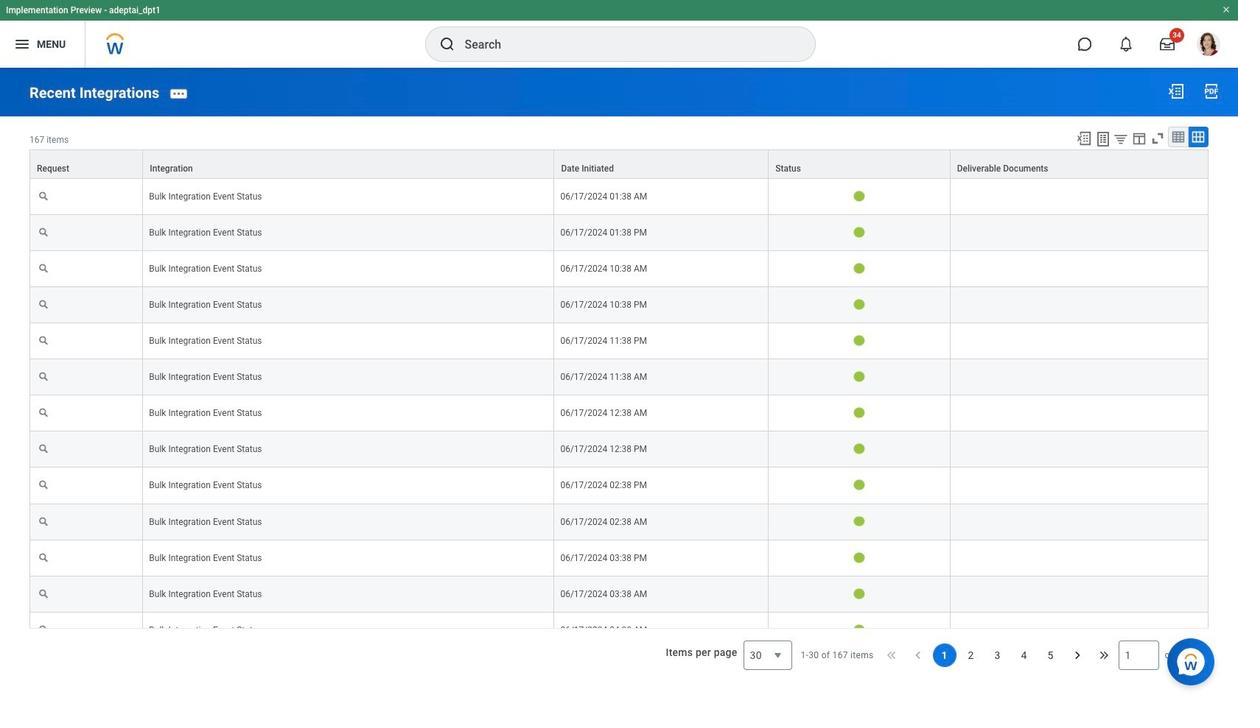 Task type: describe. For each thing, give the bounding box(es) containing it.
cell for tenth row
[[950, 468, 1209, 504]]

3 row from the top
[[29, 215, 1209, 251]]

2 row from the top
[[29, 179, 1209, 215]]

14 row from the top
[[29, 613, 1209, 649]]

list inside pagination element
[[933, 644, 1062, 668]]

select to filter grid data image
[[1113, 131, 1129, 146]]

bulk integration event status element for 11th row from the bottom of the page
[[149, 261, 262, 274]]

13 row from the top
[[29, 577, 1209, 613]]

bulk integration event status element for 14th row from the top of the page
[[149, 623, 262, 636]]

bulk integration event status element for 11th row from the top
[[149, 514, 262, 527]]

justify image
[[13, 35, 31, 53]]

status inside pagination element
[[801, 650, 874, 662]]

bulk integration event status element for tenth row
[[149, 478, 262, 491]]

chevron 2x left small image
[[884, 648, 899, 663]]

items per page element
[[664, 629, 792, 682]]

completed or processing image for 12th row from the top of the page
[[854, 552, 865, 563]]

bulk integration event status element for 12th row from the bottom
[[149, 225, 262, 238]]

cell for sixth row from the top
[[950, 324, 1209, 360]]

12 row from the top
[[29, 541, 1209, 577]]

chevron left small image
[[911, 648, 925, 663]]

completed or processing image for sixth row from the top
[[854, 335, 865, 346]]

export to excel image
[[1167, 83, 1185, 100]]

completed or processing image for eighth row from the bottom of the page
[[854, 372, 865, 383]]

7 row from the top
[[29, 360, 1209, 396]]

search image
[[438, 35, 456, 53]]

cell for 8th row from the top
[[950, 396, 1209, 432]]

click to view/edit grid preferences image
[[1131, 130, 1147, 146]]

bulk integration event status element for 8th row from the top
[[149, 406, 262, 419]]

bulk integration event status element for sixth row from the top
[[149, 333, 262, 346]]

bulk integration event status element for 6th row from the bottom of the page
[[149, 442, 262, 455]]

bulk integration event status element for eighth row from the bottom of the page
[[149, 369, 262, 383]]

notifications large image
[[1119, 37, 1133, 52]]

11 row from the top
[[29, 504, 1209, 541]]

chevron right small image
[[1070, 648, 1084, 663]]

Search Workday  search field
[[465, 28, 784, 60]]

bulk integration event status element for second row from the top of the page
[[149, 189, 262, 202]]

4 completed or processing image from the top
[[854, 408, 865, 419]]

1 row from the top
[[29, 149, 1209, 179]]



Task type: vqa. For each thing, say whether or not it's contained in the screenshot.
the topmost and
no



Task type: locate. For each thing, give the bounding box(es) containing it.
fullscreen image
[[1150, 130, 1166, 146]]

banner
[[0, 0, 1238, 68]]

row
[[29, 149, 1209, 179], [29, 179, 1209, 215], [29, 215, 1209, 251], [29, 251, 1209, 287], [29, 287, 1209, 324], [29, 324, 1209, 360], [29, 360, 1209, 396], [29, 396, 1209, 432], [29, 432, 1209, 468], [29, 468, 1209, 504], [29, 504, 1209, 541], [29, 541, 1209, 577], [29, 577, 1209, 613], [29, 613, 1209, 649]]

6 completed or processing image from the top
[[854, 625, 865, 636]]

3 cell from the top
[[950, 251, 1209, 287]]

profile logan mcneil image
[[1197, 32, 1220, 59]]

expand table image
[[1191, 129, 1206, 144]]

cell for eighth row from the bottom of the page
[[950, 360, 1209, 396]]

pagination element
[[801, 629, 1209, 682]]

11 bulk integration event status element from the top
[[149, 550, 262, 563]]

view printable version (pdf) image
[[1203, 83, 1220, 100]]

cell for 11th row from the top
[[950, 504, 1209, 541]]

4 row from the top
[[29, 251, 1209, 287]]

6 row from the top
[[29, 324, 1209, 360]]

9 bulk integration event status element from the top
[[149, 478, 262, 491]]

export to worksheets image
[[1094, 130, 1112, 148]]

5 bulk integration event status element from the top
[[149, 333, 262, 346]]

close environment banner image
[[1222, 5, 1231, 14]]

1 bulk integration event status element from the top
[[149, 189, 262, 202]]

table image
[[1171, 129, 1186, 144]]

7 cell from the top
[[950, 396, 1209, 432]]

12 cell from the top
[[950, 577, 1209, 613]]

export to excel image
[[1076, 130, 1092, 146]]

4 cell from the top
[[950, 287, 1209, 324]]

cell for fifth row from the top of the page
[[950, 287, 1209, 324]]

bulk integration event status element for fifth row from the top of the page
[[149, 297, 262, 310]]

3 completed or processing image from the top
[[854, 263, 865, 274]]

cell for 6th row from the bottom of the page
[[950, 432, 1209, 468]]

bulk integration event status element
[[149, 189, 262, 202], [149, 225, 262, 238], [149, 261, 262, 274], [149, 297, 262, 310], [149, 333, 262, 346], [149, 369, 262, 383], [149, 406, 262, 419], [149, 442, 262, 455], [149, 478, 262, 491], [149, 514, 262, 527], [149, 550, 262, 563], [149, 586, 262, 600], [149, 623, 262, 636]]

8 bulk integration event status element from the top
[[149, 442, 262, 455]]

5 completed or processing image from the top
[[854, 480, 865, 491]]

5 completed or processing image from the top
[[854, 516, 865, 527]]

chevron 2x right small image
[[1096, 648, 1111, 663]]

completed or processing image
[[854, 299, 865, 310], [854, 335, 865, 346], [854, 372, 865, 383], [854, 444, 865, 455], [854, 516, 865, 527], [854, 552, 865, 563], [854, 589, 865, 600]]

bulk integration event status element for 2nd row from the bottom
[[149, 586, 262, 600]]

completed or processing image for 11th row from the top
[[854, 516, 865, 527]]

list
[[933, 644, 1062, 668]]

cell for 12th row from the bottom
[[950, 215, 1209, 251]]

9 row from the top
[[29, 432, 1209, 468]]

8 cell from the top
[[950, 432, 1209, 468]]

1 completed or processing image from the top
[[854, 299, 865, 310]]

main content
[[0, 68, 1238, 710]]

cell for 11th row from the bottom of the page
[[950, 251, 1209, 287]]

5 cell from the top
[[950, 324, 1209, 360]]

8 row from the top
[[29, 396, 1209, 432]]

11 cell from the top
[[950, 541, 1209, 577]]

10 row from the top
[[29, 468, 1209, 504]]

cell
[[950, 179, 1209, 215], [950, 215, 1209, 251], [950, 251, 1209, 287], [950, 287, 1209, 324], [950, 324, 1209, 360], [950, 360, 1209, 396], [950, 396, 1209, 432], [950, 432, 1209, 468], [950, 468, 1209, 504], [950, 504, 1209, 541], [950, 541, 1209, 577], [950, 577, 1209, 613]]

7 completed or processing image from the top
[[854, 589, 865, 600]]

1 completed or processing image from the top
[[854, 191, 865, 202]]

Go to page number text field
[[1118, 641, 1159, 670]]

2 completed or processing image from the top
[[854, 335, 865, 346]]

6 completed or processing image from the top
[[854, 552, 865, 563]]

completed or processing image for 6th row from the bottom of the page
[[854, 444, 865, 455]]

6 bulk integration event status element from the top
[[149, 369, 262, 383]]

13 bulk integration event status element from the top
[[149, 623, 262, 636]]

status
[[801, 650, 874, 662]]

Choose an option text field
[[743, 641, 792, 670]]

4 bulk integration event status element from the top
[[149, 297, 262, 310]]

2 bulk integration event status element from the top
[[149, 225, 262, 238]]

toolbar
[[1069, 127, 1209, 149]]

1 cell from the top
[[950, 179, 1209, 215]]

bulk integration event status element for 12th row from the top of the page
[[149, 550, 262, 563]]

2 cell from the top
[[950, 215, 1209, 251]]

6 cell from the top
[[950, 360, 1209, 396]]

12 bulk integration event status element from the top
[[149, 586, 262, 600]]

3 completed or processing image from the top
[[854, 372, 865, 383]]

cell for second row from the top of the page
[[950, 179, 1209, 215]]

completed or processing image
[[854, 191, 865, 202], [854, 227, 865, 238], [854, 263, 865, 274], [854, 408, 865, 419], [854, 480, 865, 491], [854, 625, 865, 636]]

10 cell from the top
[[950, 504, 1209, 541]]

inbox large image
[[1160, 37, 1175, 52]]

2 completed or processing image from the top
[[854, 227, 865, 238]]

9 cell from the top
[[950, 468, 1209, 504]]

3 bulk integration event status element from the top
[[149, 261, 262, 274]]

cell for 2nd row from the bottom
[[950, 577, 1209, 613]]

completed or processing image for fifth row from the top of the page
[[854, 299, 865, 310]]

5 row from the top
[[29, 287, 1209, 324]]

4 completed or processing image from the top
[[854, 444, 865, 455]]

7 bulk integration event status element from the top
[[149, 406, 262, 419]]

10 bulk integration event status element from the top
[[149, 514, 262, 527]]

cell for 12th row from the top of the page
[[950, 541, 1209, 577]]

completed or processing image for 2nd row from the bottom
[[854, 589, 865, 600]]



